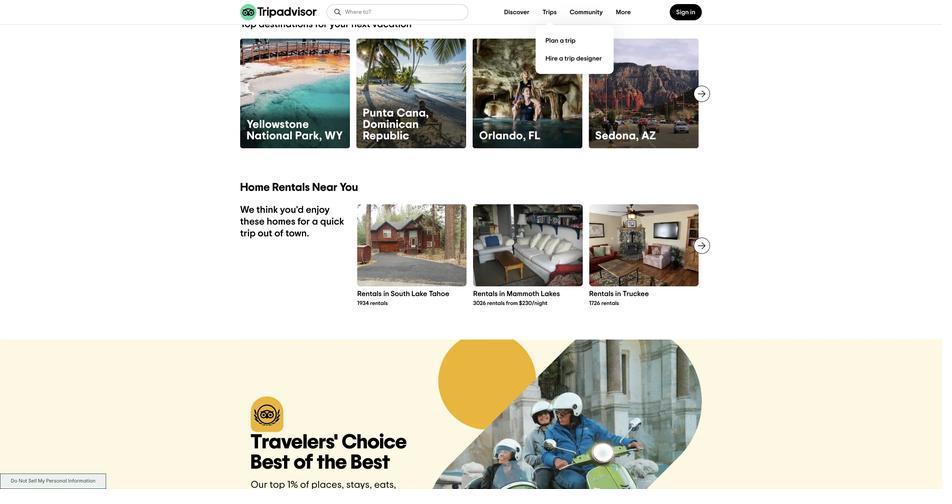 Task type: vqa. For each thing, say whether or not it's contained in the screenshot.


Task type: locate. For each thing, give the bounding box(es) containing it.
dominican
[[363, 119, 419, 130]]

0 vertical spatial a
[[560, 37, 564, 44]]

0 horizontal spatial for
[[298, 217, 310, 227]]

menu containing plan a trip
[[536, 25, 614, 74]]

rentals right 1934
[[370, 301, 388, 307]]

for
[[315, 19, 328, 29], [298, 217, 310, 227]]

1 rentals from the left
[[370, 301, 388, 307]]

in left truckee
[[616, 291, 621, 298]]

3026
[[473, 301, 486, 307]]

punta cana, dominican republic link
[[357, 39, 466, 148]]

az
[[642, 130, 656, 142]]

of left the on the bottom of the page
[[294, 453, 313, 473]]

information
[[68, 479, 95, 484]]

for left your
[[315, 19, 328, 29]]

the
[[317, 453, 347, 473]]

2 horizontal spatial rentals
[[602, 301, 619, 307]]

a right hire
[[559, 55, 563, 62]]

we
[[240, 205, 254, 215]]

south
[[391, 291, 410, 298]]

2 vertical spatial a
[[312, 217, 318, 227]]

a down enjoy
[[312, 217, 318, 227]]

punta cana, dominican republic
[[363, 108, 429, 142]]

1 vertical spatial for
[[298, 217, 310, 227]]

1 vertical spatial a
[[559, 55, 563, 62]]

rentals inside rentals in mammoth lakes 3026 rentals from $230/night
[[473, 291, 498, 298]]

1 vertical spatial next image
[[697, 241, 707, 251]]

sign
[[676, 9, 689, 15]]

of
[[275, 229, 284, 239], [294, 453, 313, 473]]

trip down these
[[240, 229, 256, 239]]

0 vertical spatial next image
[[697, 89, 707, 99]]

trip for hire
[[565, 55, 575, 62]]

of inside we think you'd enjoy these homes for a quick trip out of town.
[[275, 229, 284, 239]]

rentals up 1934
[[357, 291, 382, 298]]

0 vertical spatial trip
[[565, 37, 576, 44]]

0 horizontal spatial rentals
[[370, 301, 388, 307]]

community
[[570, 9, 603, 15]]

travelers' choice best of the best
[[251, 433, 407, 473]]

next image for top destinations for your next vacation
[[697, 89, 707, 99]]

yellowstone national park, wy link
[[240, 39, 350, 148]]

best
[[251, 453, 290, 473], [351, 453, 390, 473]]

next image
[[697, 89, 707, 99], [697, 241, 707, 251]]

in inside "sign in" link
[[691, 9, 696, 15]]

think
[[257, 205, 278, 215]]

1 horizontal spatial rentals
[[487, 301, 505, 307]]

in inside rentals in south lake tahoe 1934 rentals
[[384, 291, 389, 298]]

rentals in south lake tahoe 1934 rentals
[[357, 291, 450, 307]]

rentals for rentals in mammoth lakes
[[473, 291, 498, 298]]

trip
[[565, 37, 576, 44], [565, 55, 575, 62], [240, 229, 256, 239]]

rentals inside rentals in mammoth lakes 3026 rentals from $230/night
[[487, 301, 505, 307]]

1 vertical spatial trip
[[565, 55, 575, 62]]

1 vertical spatial of
[[294, 453, 313, 473]]

top
[[240, 19, 257, 29]]

of down homes
[[275, 229, 284, 239]]

rentals
[[272, 182, 310, 193], [357, 291, 382, 298], [473, 291, 498, 298], [589, 291, 614, 298]]

we think you'd enjoy these homes for a quick trip out of town.
[[240, 205, 344, 239]]

rentals up 3026
[[473, 291, 498, 298]]

rentals
[[370, 301, 388, 307], [487, 301, 505, 307], [602, 301, 619, 307]]

more
[[616, 9, 631, 15]]

trip for plan
[[565, 37, 576, 44]]

next
[[351, 19, 371, 29]]

sign in
[[676, 9, 696, 15]]

out
[[258, 229, 272, 239]]

for inside we think you'd enjoy these homes for a quick trip out of town.
[[298, 217, 310, 227]]

do
[[11, 479, 17, 484]]

rentals inside rentals in truckee 1726 rentals
[[589, 291, 614, 298]]

cana,
[[397, 108, 429, 119]]

in left mammoth
[[500, 291, 505, 298]]

trip right hire
[[565, 55, 575, 62]]

a inside 'hire a trip designer' link
[[559, 55, 563, 62]]

0 horizontal spatial of
[[275, 229, 284, 239]]

2 vertical spatial trip
[[240, 229, 256, 239]]

hire
[[546, 55, 558, 62]]

0 vertical spatial of
[[275, 229, 284, 239]]

yellowstone
[[247, 119, 309, 130]]

mammoth
[[507, 291, 540, 298]]

trip inside we think you'd enjoy these homes for a quick trip out of town.
[[240, 229, 256, 239]]

not
[[19, 479, 27, 484]]

1 horizontal spatial of
[[294, 453, 313, 473]]

hire a trip designer link
[[542, 50, 608, 67]]

plan a trip
[[546, 37, 576, 44]]

plan a trip link
[[542, 32, 608, 50]]

0 vertical spatial for
[[315, 19, 328, 29]]

2 next image from the top
[[697, 241, 707, 251]]

1 horizontal spatial best
[[351, 453, 390, 473]]

for up town.
[[298, 217, 310, 227]]

tripadvisor image
[[240, 4, 317, 20]]

rentals in truckee 1726 rentals
[[589, 291, 649, 307]]

previous image
[[353, 241, 362, 251]]

rentals inside rentals in south lake tahoe 1934 rentals
[[357, 291, 382, 298]]

in
[[691, 9, 696, 15], [384, 291, 389, 298], [500, 291, 505, 298], [616, 291, 621, 298]]

rentals up 1726
[[589, 291, 614, 298]]

rentals left from
[[487, 301, 505, 307]]

sell
[[28, 479, 37, 484]]

in inside rentals in mammoth lakes 3026 rentals from $230/night
[[500, 291, 505, 298]]

discover button
[[498, 4, 536, 20]]

trip up hire a trip designer on the top of page
[[565, 37, 576, 44]]

3 rentals from the left
[[602, 301, 619, 307]]

None search field
[[327, 5, 468, 20]]

a inside plan a trip link
[[560, 37, 564, 44]]

menu
[[536, 25, 614, 74]]

home
[[240, 182, 270, 193]]

sedona,
[[596, 130, 639, 142]]

you
[[340, 182, 358, 193]]

previous image
[[235, 89, 245, 99]]

yellowstone national park, wy
[[247, 119, 343, 142]]

1 next image from the top
[[697, 89, 707, 99]]

in right sign
[[691, 9, 696, 15]]

0 horizontal spatial best
[[251, 453, 290, 473]]

do not sell my personal information button
[[0, 474, 106, 490]]

2 rentals from the left
[[487, 301, 505, 307]]

you'd
[[280, 205, 304, 215]]

rentals right 1726
[[602, 301, 619, 307]]

a right plan
[[560, 37, 564, 44]]

a
[[560, 37, 564, 44], [559, 55, 563, 62], [312, 217, 318, 227]]

rentals in mammoth lakes 3026 rentals from $230/night
[[473, 291, 560, 307]]

orlando, fl
[[479, 130, 541, 142]]

trips
[[543, 9, 557, 15]]

home rentals near you
[[240, 182, 358, 193]]

lake
[[412, 291, 427, 298]]

in left south
[[384, 291, 389, 298]]

trips button
[[536, 4, 563, 20]]

orlando,
[[479, 130, 526, 142]]

in inside rentals in truckee 1726 rentals
[[616, 291, 621, 298]]

wy
[[325, 130, 343, 142]]

travelers'
[[251, 433, 338, 453]]

lakes
[[541, 291, 560, 298]]

republic
[[363, 130, 410, 142]]

a inside we think you'd enjoy these homes for a quick trip out of town.
[[312, 217, 318, 227]]

quick
[[320, 217, 344, 227]]



Task type: describe. For each thing, give the bounding box(es) containing it.
search image
[[334, 8, 342, 16]]

town.
[[286, 229, 309, 239]]

orlando, fl link
[[473, 39, 583, 148]]

$230/night
[[519, 301, 548, 307]]

plan
[[546, 37, 559, 44]]

fl
[[529, 130, 541, 142]]

discover
[[504, 9, 530, 15]]

my
[[38, 479, 45, 484]]

choice
[[342, 433, 407, 453]]

near
[[312, 182, 338, 193]]

destinations
[[259, 19, 313, 29]]

in for rentals in mammoth lakes
[[500, 291, 505, 298]]

1 best from the left
[[251, 453, 290, 473]]

a for plan
[[560, 37, 564, 44]]

designer
[[576, 55, 602, 62]]

your
[[330, 19, 349, 29]]

vacation
[[373, 19, 412, 29]]

rentals for rentals in south lake tahoe
[[357, 291, 382, 298]]

sedona, az
[[596, 130, 656, 142]]

top destinations for your next vacation
[[240, 19, 412, 29]]

enjoy
[[306, 205, 330, 215]]

community button
[[563, 4, 610, 20]]

park,
[[295, 130, 322, 142]]

rentals inside rentals in south lake tahoe 1934 rentals
[[370, 301, 388, 307]]

in for rentals in truckee
[[616, 291, 621, 298]]

2 best from the left
[[351, 453, 390, 473]]

rentals up the you'd
[[272, 182, 310, 193]]

homes
[[267, 217, 296, 227]]

tahoe
[[429, 291, 450, 298]]

a for hire
[[559, 55, 563, 62]]

national
[[247, 130, 293, 142]]

from
[[506, 301, 518, 307]]

these
[[240, 217, 265, 227]]

Search search field
[[345, 9, 461, 16]]

personal
[[46, 479, 67, 484]]

sign in link
[[670, 4, 702, 20]]

in for rentals in south lake tahoe
[[384, 291, 389, 298]]

rentals inside rentals in truckee 1726 rentals
[[602, 301, 619, 307]]

1934
[[357, 301, 369, 307]]

do not sell my personal information
[[11, 479, 95, 484]]

of inside the "travelers' choice best of the best"
[[294, 453, 313, 473]]

next image for we think you'd enjoy these homes for a quick trip out of town.
[[697, 241, 707, 251]]

hire a trip designer
[[546, 55, 602, 62]]

punta
[[363, 108, 394, 119]]

1726
[[589, 301, 600, 307]]

more button
[[610, 4, 638, 20]]

1 horizontal spatial for
[[315, 19, 328, 29]]

rentals for rentals in truckee
[[589, 291, 614, 298]]

sedona, az link
[[589, 39, 699, 148]]

truckee
[[623, 291, 649, 298]]



